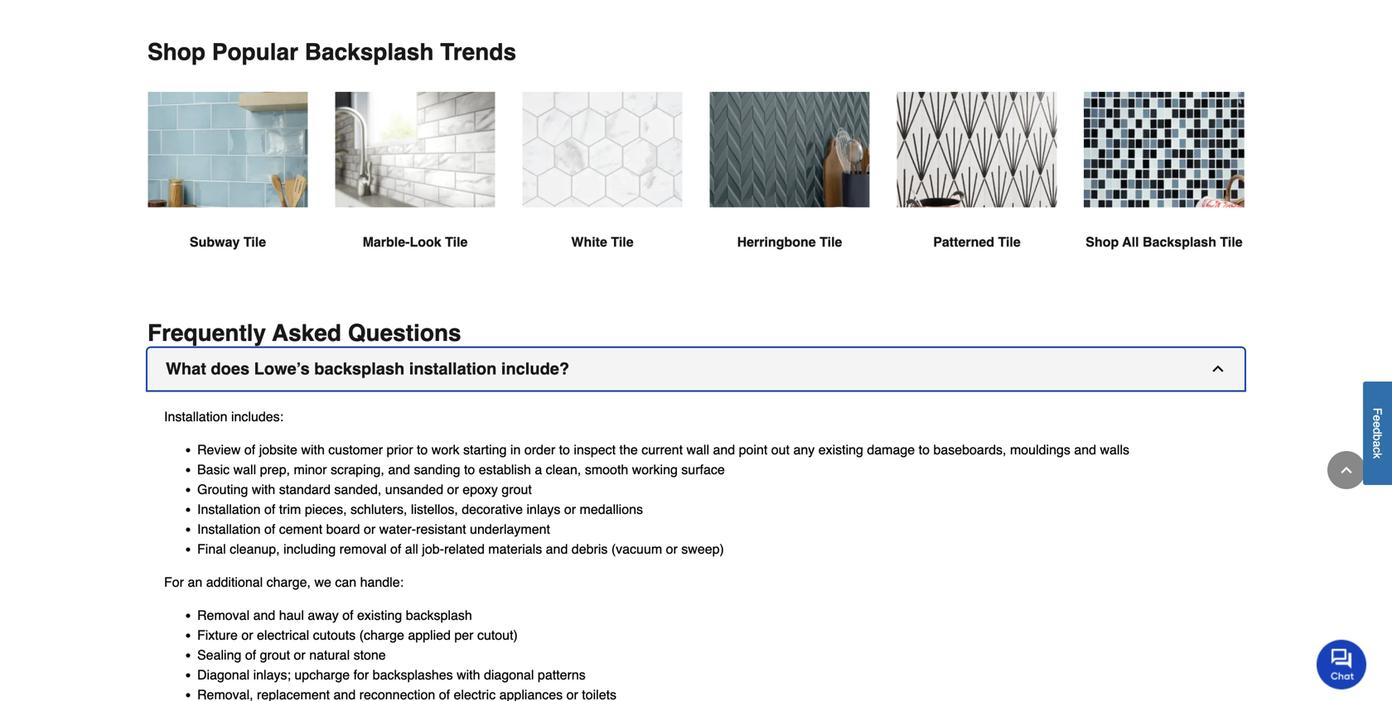 Task type: describe. For each thing, give the bounding box(es) containing it.
sweep)
[[681, 542, 724, 558]]

marble-look tile
[[363, 235, 468, 250]]

0 vertical spatial wall
[[687, 443, 709, 458]]

(charge
[[359, 628, 404, 644]]

a black-and-white patterned backsplash and a copper pot. image
[[897, 92, 1057, 252]]

shop for shop popular backsplash trends
[[148, 39, 206, 65]]

1 e from the top
[[1371, 416, 1384, 422]]

include?
[[501, 360, 569, 379]]

marble-look tile link
[[335, 92, 496, 292]]

shop popular backsplash trends
[[148, 39, 516, 65]]

white hexagonal tile with gray accents. image
[[522, 92, 683, 252]]

0 vertical spatial installation
[[164, 410, 227, 425]]

f e e d b a c k
[[1371, 408, 1384, 459]]

diagonal
[[197, 668, 250, 683]]

haul
[[279, 608, 304, 624]]

handle:
[[360, 575, 404, 591]]

fixture
[[197, 628, 238, 644]]

marble-
[[363, 235, 410, 250]]

inlays;
[[253, 668, 291, 683]]

and down prior
[[388, 463, 410, 478]]

subway tile link
[[148, 92, 308, 292]]

chat invite button image
[[1317, 640, 1367, 690]]

additional
[[206, 575, 263, 591]]

shop for shop all backsplash tile
[[1086, 235, 1119, 250]]

backsplash inside what does lowe's backsplash installation include? 'button'
[[314, 360, 405, 379]]

unsanded
[[385, 483, 443, 498]]

includes:
[[231, 410, 283, 425]]

white tile
[[571, 235, 634, 250]]

a blue, black, teal and aqua mosaic tile backsplash and a basket on the counter. image
[[1084, 92, 1245, 253]]

a dark gray herringbone backsplash and kitchen utensils on a counter. image
[[709, 92, 870, 252]]

cutout)
[[477, 628, 518, 644]]

materials
[[488, 542, 542, 558]]

of up cutouts
[[342, 608, 353, 624]]

backsplash for tile
[[1143, 235, 1217, 250]]

of left trim
[[264, 502, 275, 518]]

d
[[1371, 428, 1384, 435]]

patterned
[[933, 235, 995, 250]]

sanded,
[[334, 483, 382, 498]]

all
[[405, 542, 418, 558]]

per
[[454, 628, 474, 644]]

or right "fixture"
[[241, 628, 253, 644]]

prep,
[[260, 463, 290, 478]]

grout inside review of jobsite with customer prior to work starting in order to inspect the current wall and point out any existing damage to baseboards, mouldings and walls basic wall prep, minor scraping, and sanding to establish a clean, smooth working surface grouting with standard sanded, unsanded or epoxy grout installation of trim pieces, schluters, listellos, decorative inlays or medallions installation of cement board or water-resistant underlayment final cleanup, including removal of all job-related materials and debris (vacuum or sweep)
[[502, 483, 532, 498]]

shop all backsplash tile link
[[1084, 92, 1245, 292]]

decorative
[[462, 502, 523, 518]]

tile for herringbone tile
[[820, 235, 842, 250]]

or up removal
[[364, 522, 376, 538]]

herringbone tile
[[737, 235, 842, 250]]

0 horizontal spatial wall
[[233, 463, 256, 478]]

with inside removal and haul away of existing backsplash fixture or electrical cutouts (charge applied per cutout) sealing of grout or natural stone diagonal inlays; upcharge for backsplashes with diagonal patterns
[[457, 668, 480, 683]]

a inside button
[[1371, 441, 1384, 448]]

scroll to top element
[[1328, 452, 1366, 490]]

lowe's
[[254, 360, 310, 379]]

inspect
[[574, 443, 616, 458]]

in
[[510, 443, 521, 458]]

diagonal
[[484, 668, 534, 683]]

customer
[[328, 443, 383, 458]]

an
[[188, 575, 202, 591]]

subway
[[190, 235, 240, 250]]

asked
[[272, 320, 341, 347]]

f
[[1371, 408, 1384, 416]]

of left all on the bottom left of the page
[[390, 542, 401, 558]]

current
[[642, 443, 683, 458]]

of left jobsite
[[244, 443, 255, 458]]

walls
[[1100, 443, 1130, 458]]

patterns
[[538, 668, 586, 683]]

debris
[[572, 542, 608, 558]]

for
[[164, 575, 184, 591]]

existing inside review of jobsite with customer prior to work starting in order to inspect the current wall and point out any existing damage to baseboards, mouldings and walls basic wall prep, minor scraping, and sanding to establish a clean, smooth working surface grouting with standard sanded, unsanded or epoxy grout installation of trim pieces, schluters, listellos, decorative inlays or medallions installation of cement board or water-resistant underlayment final cleanup, including removal of all job-related materials and debris (vacuum or sweep)
[[819, 443, 863, 458]]

herringbone tile link
[[709, 92, 870, 292]]

herringbone
[[737, 235, 816, 250]]

damage
[[867, 443, 915, 458]]

or right inlays
[[564, 502, 576, 518]]

patterned tile
[[933, 235, 1021, 250]]

smooth
[[585, 463, 628, 478]]

of up the 'cleanup,'
[[264, 522, 275, 538]]

the
[[620, 443, 638, 458]]

related
[[444, 542, 485, 558]]

removal and haul away of existing backsplash fixture or electrical cutouts (charge applied per cutout) sealing of grout or natural stone diagonal inlays; upcharge for backsplashes with diagonal patterns
[[197, 608, 586, 683]]

removal
[[340, 542, 387, 558]]

backsplash inside removal and haul away of existing backsplash fixture or electrical cutouts (charge applied per cutout) sealing of grout or natural stone diagonal inlays; upcharge for backsplashes with diagonal patterns
[[406, 608, 472, 624]]

standard
[[279, 483, 331, 498]]

to right damage
[[919, 443, 930, 458]]

working
[[632, 463, 678, 478]]

(vacuum
[[611, 542, 662, 558]]

inlays
[[527, 502, 561, 518]]

and up "surface"
[[713, 443, 735, 458]]

a white ceramic stone backsplash behind a kitchen sink with a stainless faucet. image
[[335, 92, 496, 252]]

including
[[283, 542, 336, 558]]

backsplashes
[[373, 668, 453, 683]]

sanding
[[414, 463, 460, 478]]

c
[[1371, 448, 1384, 454]]

grout inside removal and haul away of existing backsplash fixture or electrical cutouts (charge applied per cutout) sealing of grout or natural stone diagonal inlays; upcharge for backsplashes with diagonal patterns
[[260, 648, 290, 664]]

mouldings
[[1010, 443, 1071, 458]]

and inside removal and haul away of existing backsplash fixture or electrical cutouts (charge applied per cutout) sealing of grout or natural stone diagonal inlays; upcharge for backsplashes with diagonal patterns
[[253, 608, 275, 624]]



Task type: vqa. For each thing, say whether or not it's contained in the screenshot.
Your in the Constructing Your Planter Box
no



Task type: locate. For each thing, give the bounding box(es) containing it.
1 vertical spatial backsplash
[[1143, 235, 1217, 250]]

e up d
[[1371, 416, 1384, 422]]

existing up (charge
[[357, 608, 402, 624]]

wall
[[687, 443, 709, 458], [233, 463, 256, 478]]

1 horizontal spatial a
[[1371, 441, 1384, 448]]

with down per
[[457, 668, 480, 683]]

e
[[1371, 416, 1384, 422], [1371, 422, 1384, 428]]

questions
[[348, 320, 461, 347]]

1 vertical spatial chevron up image
[[1338, 462, 1355, 479]]

surface
[[681, 463, 725, 478]]

0 horizontal spatial existing
[[357, 608, 402, 624]]

tile for patterned tile
[[998, 235, 1021, 250]]

for an additional charge, we can handle:
[[164, 575, 404, 591]]

backsplash
[[305, 39, 434, 65], [1143, 235, 1217, 250]]

prior
[[387, 443, 413, 458]]

baseboards,
[[934, 443, 1006, 458]]

a light blue subway tile kitchen backsplash and kitchen utensils. image
[[148, 92, 308, 252]]

look
[[410, 235, 441, 250]]

shop all backsplash tile
[[1086, 235, 1243, 250]]

basic
[[197, 463, 230, 478]]

0 vertical spatial shop
[[148, 39, 206, 65]]

does
[[211, 360, 250, 379]]

1 vertical spatial grout
[[260, 648, 290, 664]]

1 vertical spatial shop
[[1086, 235, 1119, 250]]

frequently
[[148, 320, 266, 347]]

and
[[713, 443, 735, 458], [1074, 443, 1096, 458], [388, 463, 410, 478], [546, 542, 568, 558], [253, 608, 275, 624]]

of up inlays;
[[245, 648, 256, 664]]

0 horizontal spatial grout
[[260, 648, 290, 664]]

and left walls
[[1074, 443, 1096, 458]]

with
[[301, 443, 325, 458], [252, 483, 275, 498], [457, 668, 480, 683]]

board
[[326, 522, 360, 538]]

chevron up image inside what does lowe's backsplash installation include? 'button'
[[1210, 361, 1227, 378]]

grouting
[[197, 483, 248, 498]]

starting
[[463, 443, 507, 458]]

1 horizontal spatial backsplash
[[1143, 235, 1217, 250]]

patterned tile link
[[897, 92, 1057, 292]]

1 horizontal spatial shop
[[1086, 235, 1119, 250]]

underlayment
[[470, 522, 550, 538]]

0 horizontal spatial backsplash
[[305, 39, 434, 65]]

review
[[197, 443, 241, 458]]

water-
[[379, 522, 416, 538]]

schluters,
[[351, 502, 407, 518]]

or left sweep)
[[666, 542, 678, 558]]

6 tile from the left
[[1220, 235, 1243, 250]]

tile
[[243, 235, 266, 250], [445, 235, 468, 250], [611, 235, 634, 250], [820, 235, 842, 250], [998, 235, 1021, 250], [1220, 235, 1243, 250]]

0 vertical spatial chevron up image
[[1210, 361, 1227, 378]]

charge,
[[267, 575, 311, 591]]

0 vertical spatial existing
[[819, 443, 863, 458]]

1 horizontal spatial backsplash
[[406, 608, 472, 624]]

backsplash up applied
[[406, 608, 472, 624]]

grout down the establish
[[502, 483, 532, 498]]

or down sanding
[[447, 483, 459, 498]]

backsplash
[[314, 360, 405, 379], [406, 608, 472, 624]]

1 horizontal spatial grout
[[502, 483, 532, 498]]

1 horizontal spatial wall
[[687, 443, 709, 458]]

2 horizontal spatial with
[[457, 668, 480, 683]]

or down electrical
[[294, 648, 306, 664]]

3 tile from the left
[[611, 235, 634, 250]]

shop left all
[[1086, 235, 1119, 250]]

point
[[739, 443, 768, 458]]

1 vertical spatial with
[[252, 483, 275, 498]]

existing inside removal and haul away of existing backsplash fixture or electrical cutouts (charge applied per cutout) sealing of grout or natural stone diagonal inlays; upcharge for backsplashes with diagonal patterns
[[357, 608, 402, 624]]

listellos,
[[411, 502, 458, 518]]

b
[[1371, 435, 1384, 441]]

1 tile from the left
[[243, 235, 266, 250]]

2 e from the top
[[1371, 422, 1384, 428]]

white tile link
[[522, 92, 683, 292]]

what
[[166, 360, 206, 379]]

with up minor
[[301, 443, 325, 458]]

job-
[[422, 542, 444, 558]]

to up 'epoxy'
[[464, 463, 475, 478]]

0 horizontal spatial chevron up image
[[1210, 361, 1227, 378]]

natural
[[309, 648, 350, 664]]

2 vertical spatial with
[[457, 668, 480, 683]]

1 vertical spatial installation
[[197, 502, 261, 518]]

wall up grouting
[[233, 463, 256, 478]]

installation down grouting
[[197, 502, 261, 518]]

establish
[[479, 463, 531, 478]]

tile for subway tile
[[243, 235, 266, 250]]

0 horizontal spatial shop
[[148, 39, 206, 65]]

cutouts
[[313, 628, 356, 644]]

chevron up image
[[1210, 361, 1227, 378], [1338, 462, 1355, 479]]

any
[[793, 443, 815, 458]]

what does lowe's backsplash installation include?
[[166, 360, 569, 379]]

subway tile
[[190, 235, 266, 250]]

k
[[1371, 454, 1384, 459]]

trends
[[440, 39, 516, 65]]

minor
[[294, 463, 327, 478]]

popular
[[212, 39, 298, 65]]

tile for white tile
[[611, 235, 634, 250]]

and left debris
[[546, 542, 568, 558]]

what does lowe's backsplash installation include? button
[[148, 349, 1245, 391]]

clean,
[[546, 463, 581, 478]]

away
[[308, 608, 339, 624]]

installation includes:
[[164, 410, 283, 425]]

e up b
[[1371, 422, 1384, 428]]

4 tile from the left
[[820, 235, 842, 250]]

review of jobsite with customer prior to work starting in order to inspect the current wall and point out any existing damage to baseboards, mouldings and walls basic wall prep, minor scraping, and sanding to establish a clean, smooth working surface grouting with standard sanded, unsanded or epoxy grout installation of trim pieces, schluters, listellos, decorative inlays or medallions installation of cement board or water-resistant underlayment final cleanup, including removal of all job-related materials and debris (vacuum or sweep)
[[197, 443, 1130, 558]]

2 vertical spatial installation
[[197, 522, 261, 538]]

0 horizontal spatial with
[[252, 483, 275, 498]]

installation up the review
[[164, 410, 227, 425]]

with down prep,
[[252, 483, 275, 498]]

final
[[197, 542, 226, 558]]

0 vertical spatial backsplash
[[305, 39, 434, 65]]

1 vertical spatial a
[[535, 463, 542, 478]]

removal
[[197, 608, 250, 624]]

medallions
[[580, 502, 643, 518]]

0 vertical spatial backsplash
[[314, 360, 405, 379]]

out
[[771, 443, 790, 458]]

0 vertical spatial with
[[301, 443, 325, 458]]

electrical
[[257, 628, 309, 644]]

a inside review of jobsite with customer prior to work starting in order to inspect the current wall and point out any existing damage to baseboards, mouldings and walls basic wall prep, minor scraping, and sanding to establish a clean, smooth working surface grouting with standard sanded, unsanded or epoxy grout installation of trim pieces, schluters, listellos, decorative inlays or medallions installation of cement board or water-resistant underlayment final cleanup, including removal of all job-related materials and debris (vacuum or sweep)
[[535, 463, 542, 478]]

f e e d b a c k button
[[1363, 382, 1392, 486]]

1 horizontal spatial with
[[301, 443, 325, 458]]

existing right any
[[819, 443, 863, 458]]

0 vertical spatial grout
[[502, 483, 532, 498]]

stone
[[354, 648, 386, 664]]

resistant
[[416, 522, 466, 538]]

grout up inlays;
[[260, 648, 290, 664]]

0 vertical spatial a
[[1371, 441, 1384, 448]]

sealing
[[197, 648, 241, 664]]

chevron up image inside the scroll to top element
[[1338, 462, 1355, 479]]

to up clean,
[[559, 443, 570, 458]]

0 horizontal spatial backsplash
[[314, 360, 405, 379]]

5 tile from the left
[[998, 235, 1021, 250]]

backsplash down questions
[[314, 360, 405, 379]]

frequently asked questions
[[148, 320, 461, 347]]

0 horizontal spatial a
[[535, 463, 542, 478]]

1 horizontal spatial existing
[[819, 443, 863, 458]]

white
[[571, 235, 607, 250]]

and left haul
[[253, 608, 275, 624]]

we
[[314, 575, 331, 591]]

epoxy
[[463, 483, 498, 498]]

applied
[[408, 628, 451, 644]]

tile inside "link"
[[820, 235, 842, 250]]

wall up "surface"
[[687, 443, 709, 458]]

installation up final
[[197, 522, 261, 538]]

a down order
[[535, 463, 542, 478]]

1 vertical spatial backsplash
[[406, 608, 472, 624]]

1 vertical spatial existing
[[357, 608, 402, 624]]

scraping,
[[331, 463, 384, 478]]

all
[[1122, 235, 1139, 250]]

can
[[335, 575, 356, 591]]

1 horizontal spatial chevron up image
[[1338, 462, 1355, 479]]

cement
[[279, 522, 323, 538]]

2 tile from the left
[[445, 235, 468, 250]]

order
[[524, 443, 555, 458]]

1 vertical spatial wall
[[233, 463, 256, 478]]

shop left popular
[[148, 39, 206, 65]]

a up k
[[1371, 441, 1384, 448]]

backsplash for trends
[[305, 39, 434, 65]]

existing
[[819, 443, 863, 458], [357, 608, 402, 624]]

pieces,
[[305, 502, 347, 518]]

grout
[[502, 483, 532, 498], [260, 648, 290, 664]]

to right prior
[[417, 443, 428, 458]]



